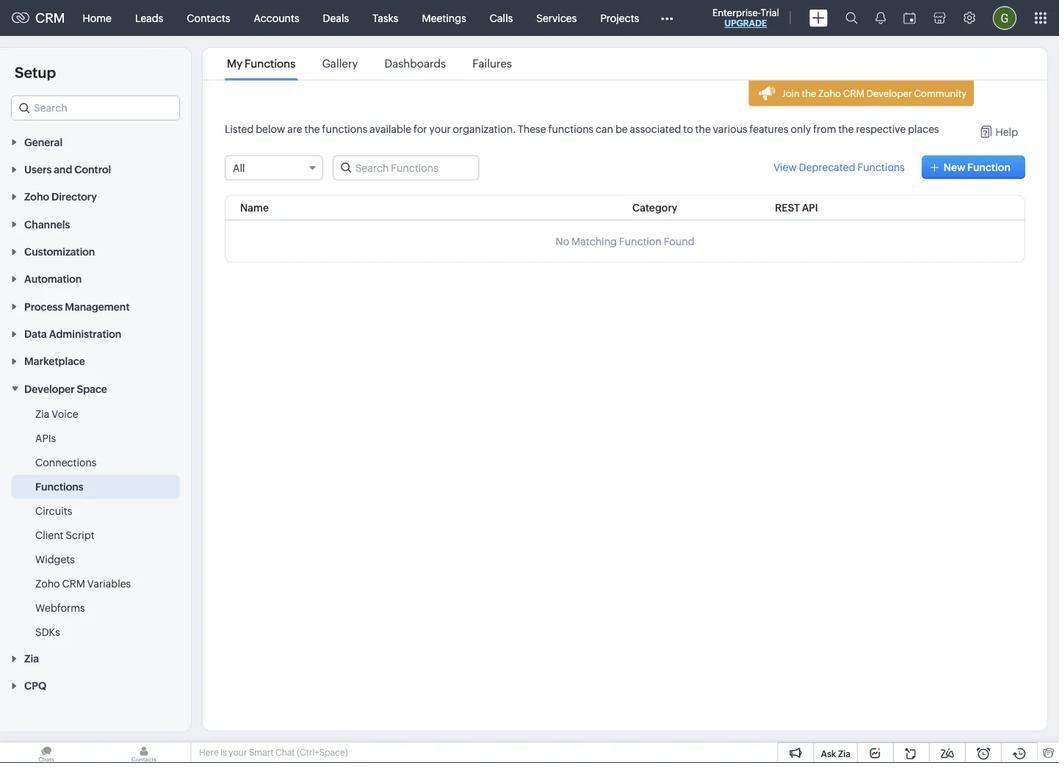 Task type: describe. For each thing, give the bounding box(es) containing it.
for
[[414, 123, 427, 135]]

setup
[[15, 64, 56, 81]]

sdks
[[35, 626, 60, 638]]

enterprise-trial upgrade
[[712, 7, 779, 28]]

rest api
[[775, 202, 818, 213]]

webforms link
[[35, 600, 85, 615]]

users and control
[[24, 164, 111, 175]]

the right join
[[802, 88, 816, 99]]

zoho for zoho crm variables
[[35, 578, 60, 589]]

developer space button
[[0, 375, 191, 402]]

management
[[65, 301, 130, 312]]

variables
[[87, 578, 131, 589]]

voice
[[52, 408, 78, 420]]

new function
[[944, 161, 1011, 173]]

view deprecated functions
[[774, 161, 905, 173]]

accounts link
[[242, 0, 311, 36]]

associated
[[630, 123, 681, 135]]

2 horizontal spatial functions
[[857, 161, 905, 173]]

zoho directory button
[[0, 183, 191, 210]]

gallery
[[322, 57, 358, 70]]

the right are
[[304, 123, 320, 135]]

here
[[199, 748, 219, 758]]

profile image
[[993, 6, 1017, 30]]

deprecated
[[799, 161, 855, 173]]

customization
[[24, 246, 95, 258]]

1 horizontal spatial your
[[429, 123, 451, 135]]

community
[[914, 88, 967, 99]]

leads link
[[123, 0, 175, 36]]

accounts
[[254, 12, 299, 24]]

organization.
[[453, 123, 516, 135]]

and
[[54, 164, 72, 175]]

no
[[556, 235, 569, 247]]

calls link
[[478, 0, 525, 36]]

join
[[782, 88, 800, 99]]

contacts
[[187, 12, 230, 24]]

channels
[[24, 218, 70, 230]]

process
[[24, 301, 63, 312]]

from
[[813, 123, 836, 135]]

my
[[227, 57, 242, 70]]

zoho crm variables link
[[35, 576, 131, 591]]

client script
[[35, 529, 94, 541]]

the right to
[[695, 123, 711, 135]]

Search Functions text field
[[333, 156, 478, 180]]

list containing my functions
[[214, 48, 525, 80]]

1 horizontal spatial developer
[[867, 88, 912, 99]]

developer space region
[[0, 402, 191, 644]]

Search text field
[[12, 96, 179, 120]]

users and control button
[[0, 155, 191, 183]]

automation button
[[0, 265, 191, 292]]

be
[[615, 123, 628, 135]]

zoho directory
[[24, 191, 97, 203]]

cpq
[[24, 680, 47, 692]]

sdks link
[[35, 625, 60, 639]]

0 vertical spatial crm
[[35, 10, 65, 26]]

the right from
[[838, 123, 854, 135]]

help
[[996, 126, 1018, 138]]

chat
[[275, 748, 295, 758]]

webforms
[[35, 602, 85, 614]]

Other Modules field
[[651, 6, 683, 30]]

no matching function found
[[556, 235, 694, 247]]

functions inside developer space region
[[35, 481, 83, 492]]

2 functions from the left
[[548, 123, 594, 135]]

marketplace
[[24, 356, 85, 367]]

contacts image
[[98, 743, 190, 763]]

enterprise-
[[712, 7, 761, 18]]

places
[[908, 123, 939, 135]]

apis
[[35, 432, 56, 444]]

can
[[596, 123, 613, 135]]

tasks link
[[361, 0, 410, 36]]

category
[[632, 202, 678, 213]]

failures
[[472, 57, 512, 70]]

general button
[[0, 128, 191, 155]]

widgets link
[[35, 552, 75, 567]]

signals element
[[867, 0, 895, 36]]

1 vertical spatial function
[[619, 235, 662, 247]]

signals image
[[876, 12, 886, 24]]

respective
[[856, 123, 906, 135]]

is
[[220, 748, 227, 758]]

services
[[536, 12, 577, 24]]

data administration
[[24, 328, 121, 340]]

0 vertical spatial zoho
[[818, 88, 841, 99]]

widgets
[[35, 553, 75, 565]]

contacts link
[[175, 0, 242, 36]]

All field
[[225, 155, 323, 180]]

process management
[[24, 301, 130, 312]]

rest
[[775, 202, 800, 213]]

1 horizontal spatial functions
[[245, 57, 295, 70]]

projects
[[600, 12, 639, 24]]

function inside button
[[967, 161, 1011, 173]]

automation
[[24, 273, 82, 285]]

here is your smart chat (ctrl+space)
[[199, 748, 348, 758]]



Task type: vqa. For each thing, say whether or not it's contained in the screenshot.
seconds)
no



Task type: locate. For each thing, give the bounding box(es) containing it.
calls
[[490, 12, 513, 24]]

calendar image
[[903, 12, 916, 24]]

trial
[[761, 7, 779, 18]]

meetings link
[[410, 0, 478, 36]]

dashboards
[[385, 57, 446, 70]]

1 vertical spatial crm
[[843, 88, 865, 99]]

all
[[233, 162, 245, 174]]

gallery link
[[320, 57, 360, 70]]

leads
[[135, 12, 163, 24]]

process management button
[[0, 292, 191, 320]]

my functions
[[227, 57, 295, 70]]

smart
[[249, 748, 274, 758]]

control
[[74, 164, 111, 175]]

zoho crm variables
[[35, 578, 131, 589]]

deals
[[323, 12, 349, 24]]

crm up webforms link
[[62, 578, 85, 589]]

zia right ask
[[838, 749, 851, 759]]

0 vertical spatial functions
[[245, 57, 295, 70]]

api
[[802, 202, 818, 213]]

circuits link
[[35, 503, 72, 518]]

2 vertical spatial crm
[[62, 578, 85, 589]]

zia up "cpq"
[[24, 653, 39, 664]]

0 horizontal spatial your
[[229, 748, 247, 758]]

functions left 'can'
[[548, 123, 594, 135]]

developer up "respective"
[[867, 88, 912, 99]]

zia left voice at left bottom
[[35, 408, 49, 420]]

zoho up from
[[818, 88, 841, 99]]

zoho
[[818, 88, 841, 99], [24, 191, 49, 203], [35, 578, 60, 589]]

1 vertical spatial zia
[[24, 653, 39, 664]]

name
[[240, 202, 269, 213]]

zoho down widgets
[[35, 578, 60, 589]]

available
[[370, 123, 412, 135]]

connections
[[35, 456, 97, 468]]

1 functions from the left
[[322, 123, 368, 135]]

customization button
[[0, 237, 191, 265]]

various
[[713, 123, 747, 135]]

ask
[[821, 749, 836, 759]]

deals link
[[311, 0, 361, 36]]

1 horizontal spatial function
[[967, 161, 1011, 173]]

create menu image
[[809, 9, 828, 27]]

crm up "respective"
[[843, 88, 865, 99]]

below
[[256, 123, 285, 135]]

developer space
[[24, 383, 107, 395]]

home
[[83, 12, 112, 24]]

circuits
[[35, 505, 72, 517]]

functions right my on the left
[[245, 57, 295, 70]]

join the zoho crm developer community
[[782, 88, 967, 99]]

0 vertical spatial your
[[429, 123, 451, 135]]

found
[[664, 235, 694, 247]]

users
[[24, 164, 52, 175]]

2 vertical spatial functions
[[35, 481, 83, 492]]

crm
[[35, 10, 65, 26], [843, 88, 865, 99], [62, 578, 85, 589]]

home link
[[71, 0, 123, 36]]

profile element
[[984, 0, 1025, 36]]

administration
[[49, 328, 121, 340]]

services link
[[525, 0, 589, 36]]

0 horizontal spatial developer
[[24, 383, 75, 395]]

create menu element
[[801, 0, 837, 36]]

connections link
[[35, 455, 97, 470]]

0 horizontal spatial function
[[619, 235, 662, 247]]

0 vertical spatial zia
[[35, 408, 49, 420]]

developer inside dropdown button
[[24, 383, 75, 395]]

to
[[683, 123, 693, 135]]

0 horizontal spatial functions
[[322, 123, 368, 135]]

script
[[66, 529, 94, 541]]

1 vertical spatial functions
[[857, 161, 905, 173]]

chats image
[[0, 743, 93, 763]]

functions link
[[35, 479, 83, 494]]

meetings
[[422, 12, 466, 24]]

function right new
[[967, 161, 1011, 173]]

functions down "respective"
[[857, 161, 905, 173]]

new
[[944, 161, 965, 173]]

zia for zia voice
[[35, 408, 49, 420]]

function down category
[[619, 235, 662, 247]]

0 horizontal spatial functions
[[35, 481, 83, 492]]

the
[[802, 88, 816, 99], [304, 123, 320, 135], [695, 123, 711, 135], [838, 123, 854, 135]]

zia button
[[0, 644, 191, 672]]

crm link
[[12, 10, 65, 26]]

functions left available
[[322, 123, 368, 135]]

crm inside developer space region
[[62, 578, 85, 589]]

2 vertical spatial zoho
[[35, 578, 60, 589]]

zia for zia
[[24, 653, 39, 664]]

general
[[24, 136, 63, 148]]

your right for at the left top
[[429, 123, 451, 135]]

client script link
[[35, 528, 94, 542]]

2 vertical spatial zia
[[838, 749, 851, 759]]

marketplace button
[[0, 347, 191, 375]]

these
[[518, 123, 546, 135]]

1 vertical spatial your
[[229, 748, 247, 758]]

listed
[[225, 123, 254, 135]]

function
[[967, 161, 1011, 173], [619, 235, 662, 247]]

developer
[[867, 88, 912, 99], [24, 383, 75, 395]]

search image
[[845, 12, 858, 24]]

space
[[77, 383, 107, 395]]

developer up zia voice
[[24, 383, 75, 395]]

only
[[791, 123, 811, 135]]

your
[[429, 123, 451, 135], [229, 748, 247, 758]]

crm left home
[[35, 10, 65, 26]]

zoho down users
[[24, 191, 49, 203]]

(ctrl+space)
[[297, 748, 348, 758]]

apis link
[[35, 431, 56, 445]]

list
[[214, 48, 525, 80]]

zoho inside developer space region
[[35, 578, 60, 589]]

1 vertical spatial developer
[[24, 383, 75, 395]]

zia inside dropdown button
[[24, 653, 39, 664]]

ask zia
[[821, 749, 851, 759]]

zia
[[35, 408, 49, 420], [24, 653, 39, 664], [838, 749, 851, 759]]

search element
[[837, 0, 867, 36]]

0 vertical spatial function
[[967, 161, 1011, 173]]

zoho for zoho directory
[[24, 191, 49, 203]]

None field
[[11, 95, 180, 120]]

client
[[35, 529, 64, 541]]

upgrade
[[725, 18, 767, 28]]

zia inside developer space region
[[35, 408, 49, 420]]

1 vertical spatial zoho
[[24, 191, 49, 203]]

functions up circuits
[[35, 481, 83, 492]]

your right is
[[229, 748, 247, 758]]

0 vertical spatial developer
[[867, 88, 912, 99]]

new function button
[[922, 155, 1025, 179]]

directory
[[51, 191, 97, 203]]

tasks
[[372, 12, 398, 24]]

1 horizontal spatial functions
[[548, 123, 594, 135]]

view
[[774, 161, 797, 173]]

functions
[[245, 57, 295, 70], [857, 161, 905, 173], [35, 481, 83, 492]]

zoho inside dropdown button
[[24, 191, 49, 203]]



